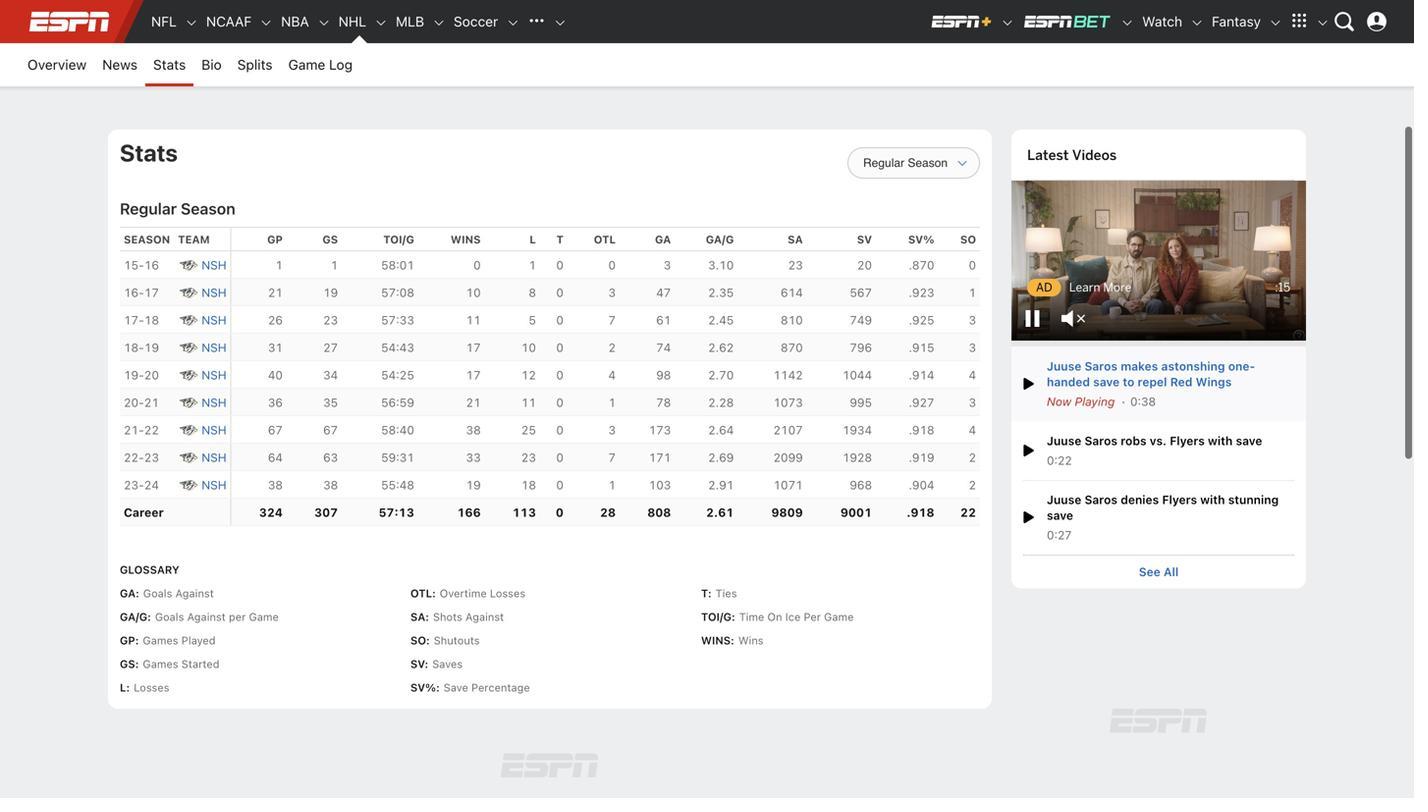 Task type: vqa. For each thing, say whether or not it's contained in the screenshot.


Task type: describe. For each thing, give the bounding box(es) containing it.
9001
[[841, 506, 872, 520]]

gs : games started
[[120, 658, 220, 671]]

22-
[[124, 451, 144, 465]]

: for ga
[[136, 587, 139, 600]]

57:08
[[381, 286, 414, 300]]

.904
[[909, 478, 935, 492]]

against for goals against
[[175, 587, 214, 600]]

nsh image for 21-22
[[178, 420, 198, 440]]

0 for 78
[[556, 396, 564, 410]]

to
[[1123, 375, 1135, 389]]

save for juuse saros makes astonshing one- handed save to repel red wings
[[1094, 375, 1120, 389]]

games for games started
[[143, 658, 178, 671]]

gp for gp : games played
[[120, 635, 135, 647]]

0 vertical spatial 17
[[144, 286, 159, 300]]

nsh for 22
[[202, 423, 227, 437]]

sv : saves
[[411, 658, 463, 671]]

: for t
[[708, 587, 712, 600]]

espn+ image
[[930, 14, 993, 29]]

1 horizontal spatial 20
[[858, 258, 872, 272]]

see
[[1139, 565, 1161, 579]]

15-
[[124, 258, 144, 272]]

fantasy image
[[1269, 16, 1283, 30]]

nsh for 19
[[202, 341, 227, 355]]

time
[[739, 611, 765, 624]]

game log
[[288, 56, 353, 73]]

see all link
[[1139, 565, 1179, 579]]

overtime
[[440, 587, 487, 600]]

mlb
[[396, 13, 424, 29]]

0 horizontal spatial 38
[[268, 478, 283, 492]]

3 right .915
[[969, 341, 976, 355]]

nsh for 23
[[202, 451, 227, 465]]

ncaaf link
[[198, 0, 260, 43]]

flyers inside juuse saros robs vs. flyers with save 0:22
[[1170, 434, 1205, 448]]

567
[[850, 286, 872, 300]]

0 horizontal spatial game
[[249, 611, 279, 624]]

juuse saros denies flyers with stunning save 0:27
[[1047, 493, 1279, 542]]

0 vertical spatial 11
[[466, 313, 481, 327]]

4 for 2107
[[969, 423, 976, 437]]

2.28
[[708, 396, 734, 410]]

0 for 103
[[556, 478, 564, 492]]

23 up 24
[[144, 451, 159, 465]]

global navigation element
[[20, 0, 1395, 43]]

bio
[[202, 56, 222, 73]]

against for goals against per game
[[187, 611, 226, 624]]

toi/g for toi/g : time on ice per game
[[701, 611, 732, 624]]

.927
[[909, 396, 935, 410]]

nsh image for 23-24
[[178, 475, 198, 495]]

0:27
[[1047, 528, 1072, 542]]

per
[[229, 611, 246, 624]]

47
[[656, 286, 671, 300]]

ga/g for ga/g
[[706, 233, 734, 246]]

64
[[268, 451, 283, 465]]

repel
[[1138, 375, 1167, 389]]

995
[[850, 396, 872, 410]]

98
[[656, 368, 671, 382]]

16
[[144, 258, 159, 272]]

1 horizontal spatial 21
[[268, 286, 283, 300]]

season team
[[124, 233, 210, 246]]

nhl
[[339, 13, 366, 29]]

0 horizontal spatial 21
[[144, 396, 159, 410]]

0 for 808
[[556, 506, 564, 520]]

2 horizontal spatial game
[[824, 611, 854, 624]]

113
[[512, 506, 536, 520]]

wins for wins : wins
[[701, 635, 731, 647]]

latest videos
[[1028, 146, 1117, 164]]

.918 for 4
[[909, 423, 935, 437]]

2 horizontal spatial 21
[[466, 396, 481, 410]]

1 up 28
[[609, 478, 616, 492]]

saros for denies
[[1085, 493, 1118, 507]]

denies
[[1121, 493, 1159, 507]]

1 67 from the left
[[268, 423, 283, 437]]

: for sa
[[426, 611, 429, 624]]

21-22
[[124, 423, 159, 437]]

nsh image for 15-16
[[178, 255, 198, 275]]

sv% for sv%
[[908, 233, 935, 246]]

.915
[[909, 341, 935, 355]]

ncaaf
[[206, 13, 252, 29]]

t for t : ties
[[701, 587, 708, 600]]

2099
[[774, 451, 803, 465]]

against for shots against
[[466, 611, 504, 624]]

more
[[1104, 280, 1132, 295]]

ga for ga : goals against
[[120, 587, 136, 600]]

now playing
[[1047, 395, 1115, 408]]

all
[[1164, 565, 1179, 579]]

1 up 26
[[275, 258, 283, 272]]

now
[[1047, 395, 1072, 408]]

ncaaf image
[[260, 16, 273, 30]]

nfl
[[151, 13, 177, 29]]

1044
[[843, 368, 872, 382]]

overview
[[28, 56, 87, 73]]

: for sv%
[[436, 682, 440, 695]]

7 for 171
[[609, 451, 616, 465]]

fantasy
[[1212, 13, 1261, 29]]

: for gp
[[135, 635, 139, 647]]

2.91
[[708, 478, 734, 492]]

34
[[323, 368, 338, 382]]

nsh image for 19-20
[[178, 365, 198, 385]]

sv for sv : saves
[[411, 658, 425, 671]]

career
[[124, 506, 164, 520]]

25
[[521, 423, 536, 437]]

1 horizontal spatial 38
[[323, 478, 338, 492]]

nhl link
[[331, 0, 374, 43]]

otl for otl : overtime losses
[[411, 587, 432, 600]]

l for l : losses
[[120, 682, 126, 695]]

0:22
[[1047, 454, 1072, 467]]

0 horizontal spatial losses
[[134, 682, 169, 695]]

40
[[268, 368, 283, 382]]

1 horizontal spatial 22
[[961, 506, 976, 520]]

soccer
[[454, 13, 498, 29]]

749
[[850, 313, 872, 327]]

wins for wins
[[451, 233, 481, 246]]

23 up 27 on the top
[[323, 313, 338, 327]]

1073
[[774, 396, 803, 410]]

l for l
[[530, 233, 536, 246]]

splits link
[[230, 43, 280, 86]]

nba image
[[317, 16, 331, 30]]

juuse for juuse saros denies flyers with stunning save 0:27
[[1047, 493, 1082, 507]]

0 for 171
[[556, 451, 564, 465]]

nsh image for 16-17
[[178, 283, 198, 303]]

1 vertical spatial 20
[[144, 368, 159, 382]]

per
[[804, 611, 821, 624]]

3 right .927
[[969, 396, 976, 410]]

2 horizontal spatial 38
[[466, 423, 481, 437]]

bio link
[[194, 43, 230, 86]]

more espn image
[[1285, 7, 1314, 36]]

ad
[[1036, 280, 1053, 295]]

season
[[124, 233, 170, 246]]

1 up 8
[[529, 258, 536, 272]]

.925
[[909, 313, 935, 327]]

ga : goals against
[[120, 587, 214, 600]]

55:48
[[381, 478, 414, 492]]

videos
[[1073, 146, 1117, 164]]

796
[[850, 341, 872, 355]]

2.70
[[708, 368, 734, 382]]

log
[[329, 56, 353, 73]]

: for l
[[126, 682, 130, 695]]

ice
[[786, 611, 801, 624]]

3 up 47
[[664, 258, 671, 272]]

nsh link for 15-16
[[198, 256, 227, 275]]

l : losses
[[120, 682, 169, 695]]

so : shutouts
[[411, 635, 480, 647]]

16-17
[[124, 286, 159, 300]]

sa for sa
[[788, 233, 803, 246]]

nsh link for 17-18
[[198, 311, 227, 330]]

sv for sv
[[857, 233, 872, 246]]

learn
[[1069, 280, 1101, 295]]

23-
[[124, 478, 144, 492]]

: for sv
[[425, 658, 428, 671]]

save
[[444, 682, 468, 695]]

2 for 1071
[[969, 478, 976, 492]]

2.62
[[708, 341, 734, 355]]

sa for sa : shots against
[[411, 611, 426, 624]]

juuse for juuse saros robs vs. flyers with save 0:22
[[1047, 434, 1082, 448]]

17-18
[[124, 313, 159, 327]]

nsh image for 17-18
[[178, 310, 198, 330]]

: for ga/g
[[147, 611, 151, 624]]

season
[[181, 199, 235, 218]]

unmute image
[[1062, 307, 1087, 330]]

2 vertical spatial 19
[[466, 478, 481, 492]]

soccer link
[[446, 0, 506, 43]]

103
[[649, 478, 671, 492]]

1142
[[774, 368, 803, 382]]

4 for 1142
[[969, 368, 976, 382]]

19-
[[124, 368, 144, 382]]

2 for 2099
[[969, 451, 976, 465]]

173
[[649, 423, 671, 437]]

makes
[[1121, 359, 1158, 373]]

0 vertical spatial 22
[[144, 423, 159, 437]]

1 horizontal spatial espn bet image
[[1121, 16, 1135, 30]]

gs for gs : games started
[[120, 658, 135, 671]]

one-
[[1229, 359, 1256, 373]]

: for gs
[[135, 658, 139, 671]]

2.35
[[708, 286, 734, 300]]



Task type: locate. For each thing, give the bounding box(es) containing it.
4 nsh image from the top
[[178, 420, 198, 440]]

0 vertical spatial 7
[[609, 313, 616, 327]]

0 vertical spatial losses
[[490, 587, 526, 600]]

juuse inside juuse saros makes astonshing one- handed save to repel red wings
[[1047, 359, 1082, 373]]

2 right .919
[[969, 451, 976, 465]]

1 7 from the top
[[609, 313, 616, 327]]

sv% up .870
[[908, 233, 935, 246]]

juuse up 0:22 in the right of the page
[[1047, 434, 1082, 448]]

nsh image
[[178, 283, 198, 303], [178, 310, 198, 330], [178, 338, 198, 358], [178, 420, 198, 440]]

0 horizontal spatial t
[[557, 233, 564, 246]]

1 horizontal spatial save
[[1094, 375, 1120, 389]]

: up sv : saves
[[426, 635, 430, 647]]

1 horizontal spatial sv
[[857, 233, 872, 246]]

: left "ties"
[[708, 587, 712, 600]]

.918 down .904
[[907, 506, 935, 520]]

save left to
[[1094, 375, 1120, 389]]

: up shots
[[432, 587, 436, 600]]

20-
[[124, 396, 144, 410]]

ga for ga
[[655, 233, 671, 246]]

1 vertical spatial with
[[1201, 493, 1225, 507]]

0 vertical spatial saros
[[1085, 359, 1118, 373]]

0 vertical spatial sa
[[788, 233, 803, 246]]

0 horizontal spatial 19
[[144, 341, 159, 355]]

nsh image down team
[[178, 255, 198, 275]]

15-16
[[124, 258, 159, 272]]

78
[[656, 396, 671, 410]]

18-19
[[124, 341, 159, 355]]

6 nsh link from the top
[[198, 393, 227, 412]]

juuse inside juuse saros robs vs. flyers with save 0:22
[[1047, 434, 1082, 448]]

7 for 61
[[609, 313, 616, 327]]

1 vertical spatial toi/g
[[701, 611, 732, 624]]

more sports image
[[553, 16, 567, 30]]

losses
[[490, 587, 526, 600], [134, 682, 169, 695]]

:15
[[1275, 280, 1291, 295]]

2 vertical spatial juuse
[[1047, 493, 1082, 507]]

1 left 58:01
[[331, 258, 338, 272]]

2 7 from the top
[[609, 451, 616, 465]]

watch link
[[1135, 0, 1191, 43]]

56:59
[[381, 396, 414, 410]]

1 nsh from the top
[[202, 258, 227, 272]]

2 left 74
[[609, 341, 616, 355]]

0
[[474, 258, 481, 272], [556, 258, 564, 272], [609, 258, 616, 272], [969, 258, 976, 272], [556, 286, 564, 300], [556, 313, 564, 327], [556, 341, 564, 355], [556, 368, 564, 382], [556, 396, 564, 410], [556, 423, 564, 437], [556, 451, 564, 465], [556, 478, 564, 492], [556, 506, 564, 520]]

23 up 614
[[788, 258, 803, 272]]

saros for robs
[[1085, 434, 1118, 448]]

5 nsh link from the top
[[198, 366, 227, 385]]

1 vertical spatial sv
[[411, 658, 425, 671]]

save for juuse saros robs vs. flyers with save 0:22
[[1236, 434, 1263, 448]]

0 horizontal spatial gp
[[120, 635, 135, 647]]

5
[[529, 313, 536, 327]]

with inside juuse saros robs vs. flyers with save 0:22
[[1208, 434, 1233, 448]]

nsh link for 19-20
[[198, 366, 227, 385]]

7 nsh link from the top
[[198, 421, 227, 440]]

17 down the 16 at the left
[[144, 286, 159, 300]]

l down gs : games started
[[120, 682, 126, 695]]

67 up 64
[[268, 423, 283, 437]]

0 vertical spatial toi/g
[[383, 233, 414, 246]]

flyers right vs. at the right bottom of the page
[[1170, 434, 1205, 448]]

3 saros from the top
[[1085, 493, 1118, 507]]

so for so
[[961, 233, 976, 246]]

0 horizontal spatial toi/g
[[383, 233, 414, 246]]

2 saros from the top
[[1085, 434, 1118, 448]]

5 nsh image from the top
[[178, 475, 198, 495]]

1 vertical spatial 17
[[466, 341, 481, 355]]

wins : wins
[[701, 635, 764, 647]]

t for t
[[557, 233, 564, 246]]

nsh image right 24
[[178, 475, 198, 495]]

2 67 from the left
[[323, 423, 338, 437]]

0 horizontal spatial 67
[[268, 423, 283, 437]]

0 horizontal spatial 11
[[466, 313, 481, 327]]

juuse for juuse saros makes astonshing one- handed save to repel red wings
[[1047, 359, 1082, 373]]

1 vertical spatial ga/g
[[120, 611, 147, 624]]

save up 0:27
[[1047, 509, 1074, 522]]

7 nsh from the top
[[202, 423, 227, 437]]

4 nsh image from the top
[[178, 448, 198, 468]]

9 nsh from the top
[[202, 478, 227, 492]]

against up played
[[187, 611, 226, 624]]

0 horizontal spatial 22
[[144, 423, 159, 437]]

nsh link for 18-19
[[198, 338, 227, 357]]

1 horizontal spatial 10
[[521, 341, 536, 355]]

with
[[1208, 434, 1233, 448], [1201, 493, 1225, 507]]

2 nsh image from the top
[[178, 310, 198, 330]]

: left save
[[436, 682, 440, 695]]

1 horizontal spatial ga/g
[[706, 233, 734, 246]]

: up gs : games started
[[135, 635, 139, 647]]

toi/g down the "t : ties"
[[701, 611, 732, 624]]

nsh for 16
[[202, 258, 227, 272]]

: for toi/g
[[732, 611, 735, 624]]

808
[[648, 506, 671, 520]]

: left the wins
[[731, 635, 735, 647]]

0 vertical spatial juuse
[[1047, 359, 1082, 373]]

stats main content
[[108, 130, 992, 799]]

ties
[[716, 587, 737, 600]]

2 horizontal spatial 19
[[466, 478, 481, 492]]

: for wins
[[731, 635, 735, 647]]

59:31
[[381, 451, 414, 465]]

so for so : shutouts
[[411, 635, 426, 647]]

with inside the juuse saros denies flyers with stunning save 0:27
[[1201, 493, 1225, 507]]

0 vertical spatial sv%
[[908, 233, 935, 246]]

4
[[609, 368, 616, 382], [969, 368, 976, 382], [969, 423, 976, 437]]

l up 8
[[530, 233, 536, 246]]

saros inside juuse saros robs vs. flyers with save 0:22
[[1085, 434, 1118, 448]]

nsh for 20
[[202, 368, 227, 382]]

2 juuse from the top
[[1047, 434, 1082, 448]]

sa
[[788, 233, 803, 246], [411, 611, 426, 624]]

1 horizontal spatial wins
[[701, 635, 731, 647]]

stunning
[[1229, 493, 1279, 507]]

soccer image
[[506, 16, 520, 30]]

espn bet image left watch
[[1121, 16, 1135, 30]]

juuse inside the juuse saros denies flyers with stunning save 0:27
[[1047, 493, 1082, 507]]

flyers right denies
[[1163, 493, 1198, 507]]

0 vertical spatial gp
[[267, 233, 283, 246]]

losses right the overtime
[[490, 587, 526, 600]]

goals up gp : games played
[[155, 611, 184, 624]]

juuse up 0:27
[[1047, 493, 1082, 507]]

espn more sports home page image
[[522, 7, 551, 36]]

0 horizontal spatial save
[[1047, 509, 1074, 522]]

nsh link for 21-22
[[198, 421, 227, 440]]

22-23
[[124, 451, 159, 465]]

shots
[[433, 611, 463, 624]]

.918 for 22
[[907, 506, 935, 520]]

1 vertical spatial goals
[[155, 611, 184, 624]]

gp up 26
[[267, 233, 283, 246]]

61
[[656, 313, 671, 327]]

3 right .925
[[969, 313, 976, 327]]

11 down 12
[[521, 396, 536, 410]]

54:43
[[381, 341, 414, 355]]

.919
[[909, 451, 935, 465]]

nsh for 21
[[202, 396, 227, 410]]

2 games from the top
[[143, 658, 178, 671]]

0 horizontal spatial ga
[[120, 587, 136, 600]]

0 vertical spatial l
[[530, 233, 536, 246]]

nba link
[[273, 0, 317, 43]]

0 vertical spatial 10
[[466, 286, 481, 300]]

0 vertical spatial stats
[[153, 56, 186, 73]]

12
[[521, 368, 536, 382]]

0 vertical spatial 2
[[609, 341, 616, 355]]

10 up 12
[[521, 341, 536, 355]]

1934
[[843, 423, 872, 437]]

0 horizontal spatial otl
[[411, 587, 432, 600]]

1 vertical spatial l
[[120, 682, 126, 695]]

gp up gs : games started
[[120, 635, 135, 647]]

games down gp : games played
[[143, 658, 178, 671]]

nsh image for 20-21
[[178, 393, 198, 413]]

1 horizontal spatial 11
[[521, 396, 536, 410]]

2 nsh from the top
[[202, 286, 227, 300]]

ga up 47
[[655, 233, 671, 246]]

0 vertical spatial gs
[[323, 233, 338, 246]]

games up gs : games started
[[143, 635, 178, 647]]

18-
[[124, 341, 144, 355]]

1 vertical spatial ga
[[120, 587, 136, 600]]

save up stunning
[[1236, 434, 1263, 448]]

0 horizontal spatial sv
[[411, 658, 425, 671]]

166
[[457, 506, 481, 520]]

0 vertical spatial wins
[[451, 233, 481, 246]]

2 nsh link from the top
[[198, 283, 227, 302]]

nhl image
[[374, 16, 388, 30]]

3 nsh link from the top
[[198, 311, 227, 330]]

0 vertical spatial flyers
[[1170, 434, 1205, 448]]

1 vertical spatial 11
[[521, 396, 536, 410]]

1 saros from the top
[[1085, 359, 1118, 373]]

1 vertical spatial 10
[[521, 341, 536, 355]]

810
[[781, 313, 803, 327]]

1 vertical spatial so
[[411, 635, 426, 647]]

19 down 17-18
[[144, 341, 159, 355]]

1 horizontal spatial gs
[[323, 233, 338, 246]]

games
[[143, 635, 178, 647], [143, 658, 178, 671]]

20 up 567
[[858, 258, 872, 272]]

870
[[781, 341, 803, 355]]

1 vertical spatial flyers
[[1163, 493, 1198, 507]]

sv% for sv% : save percentage
[[411, 682, 436, 695]]

0 horizontal spatial 20
[[144, 368, 159, 382]]

so
[[961, 233, 976, 246], [411, 635, 426, 647]]

: down glossary
[[136, 587, 139, 600]]

1 vertical spatial 18
[[521, 478, 536, 492]]

latest videos section
[[1012, 130, 1306, 799]]

nsh image for 18-19
[[178, 338, 198, 358]]

: down gs : games started
[[126, 682, 130, 695]]

1 juuse from the top
[[1047, 359, 1082, 373]]

0 vertical spatial sv
[[857, 233, 872, 246]]

74
[[656, 341, 671, 355]]

5 nsh from the top
[[202, 368, 227, 382]]

1 left 78 on the left
[[609, 396, 616, 410]]

0 horizontal spatial 10
[[466, 286, 481, 300]]

toi/g for toi/g
[[383, 233, 414, 246]]

ga/g up 3.10
[[706, 233, 734, 246]]

gs
[[323, 233, 338, 246], [120, 658, 135, 671]]

juuse up handed
[[1047, 359, 1082, 373]]

flyers inside the juuse saros denies flyers with stunning save 0:27
[[1163, 493, 1198, 507]]

video player: juuse saros makes astonshing one-handed save to repel red wings region
[[1012, 181, 1306, 347]]

latest
[[1028, 146, 1069, 164]]

4 nsh link from the top
[[198, 338, 227, 357]]

324
[[259, 506, 283, 520]]

20-21
[[124, 396, 159, 410]]

see all
[[1139, 565, 1179, 579]]

1 vertical spatial losses
[[134, 682, 169, 695]]

1 horizontal spatial ga
[[655, 233, 671, 246]]

23 down 25
[[521, 451, 536, 465]]

playing
[[1075, 395, 1115, 408]]

0 horizontal spatial 18
[[144, 313, 159, 327]]

started
[[182, 658, 220, 671]]

3 nsh from the top
[[202, 313, 227, 327]]

8 nsh link from the top
[[198, 448, 227, 467]]

0 for 173
[[556, 423, 564, 437]]

1 horizontal spatial so
[[961, 233, 976, 246]]

1 horizontal spatial 67
[[323, 423, 338, 437]]

1 games from the top
[[143, 635, 178, 647]]

17 right '54:43'
[[466, 341, 481, 355]]

gp
[[267, 233, 283, 246], [120, 635, 135, 647]]

2.45
[[708, 313, 734, 327]]

1 nsh link from the top
[[198, 256, 227, 275]]

307
[[314, 506, 338, 520]]

21 up 26
[[268, 286, 283, 300]]

against down otl : overtime losses
[[466, 611, 504, 624]]

nsh for 17
[[202, 286, 227, 300]]

save inside the juuse saros denies flyers with stunning save 0:27
[[1047, 509, 1074, 522]]

1 horizontal spatial 18
[[521, 478, 536, 492]]

save inside juuse saros makes astonshing one- handed save to repel red wings
[[1094, 375, 1120, 389]]

nsh image for 22-23
[[178, 448, 198, 468]]

sa left shots
[[411, 611, 426, 624]]

11 left 5
[[466, 313, 481, 327]]

2107
[[774, 423, 803, 437]]

save
[[1094, 375, 1120, 389], [1236, 434, 1263, 448], [1047, 509, 1074, 522]]

more espn image
[[1316, 16, 1330, 30]]

1 horizontal spatial sv%
[[908, 233, 935, 246]]

saros inside the juuse saros denies flyers with stunning save 0:27
[[1085, 493, 1118, 507]]

stats
[[153, 56, 186, 73], [120, 139, 178, 167]]

2 horizontal spatial save
[[1236, 434, 1263, 448]]

ga/g for ga/g : goals against per game
[[120, 611, 147, 624]]

wins
[[451, 233, 481, 246], [701, 635, 731, 647]]

nsh link for 16-17
[[198, 283, 227, 302]]

nsh image right 18-19
[[178, 338, 198, 358]]

1 horizontal spatial gp
[[267, 233, 283, 246]]

3.10
[[708, 258, 734, 272]]

1
[[275, 258, 283, 272], [331, 258, 338, 272], [529, 258, 536, 272], [969, 286, 976, 300], [609, 396, 616, 410], [609, 478, 616, 492]]

10 left 8
[[466, 286, 481, 300]]

robs
[[1121, 434, 1147, 448]]

1 horizontal spatial losses
[[490, 587, 526, 600]]

18 down "16-17"
[[144, 313, 159, 327]]

1 horizontal spatial 19
[[323, 286, 338, 300]]

58:01
[[381, 258, 414, 272]]

0 vertical spatial ga
[[655, 233, 671, 246]]

otl for otl
[[594, 233, 616, 246]]

nsh image right 21-22
[[178, 420, 198, 440]]

sv up 567
[[857, 233, 872, 246]]

: left time
[[732, 611, 735, 624]]

1 vertical spatial games
[[143, 658, 178, 671]]

: for so
[[426, 635, 430, 647]]

0 vertical spatial games
[[143, 635, 178, 647]]

0 vertical spatial goals
[[143, 587, 172, 600]]

67
[[268, 423, 283, 437], [323, 423, 338, 437]]

0 for 74
[[556, 341, 564, 355]]

mlb image
[[432, 16, 446, 30]]

save inside juuse saros robs vs. flyers with save 0:22
[[1236, 434, 1263, 448]]

game log link
[[280, 43, 361, 86]]

19
[[323, 286, 338, 300], [144, 341, 159, 355], [466, 478, 481, 492]]

21
[[268, 286, 283, 300], [144, 396, 159, 410], [466, 396, 481, 410]]

1 vertical spatial 22
[[961, 506, 976, 520]]

against up ga/g : goals against per game
[[175, 587, 214, 600]]

4 nsh from the top
[[202, 341, 227, 355]]

8 nsh from the top
[[202, 451, 227, 465]]

0 vertical spatial 18
[[144, 313, 159, 327]]

17 for 34
[[466, 368, 481, 382]]

profile management image
[[1367, 12, 1387, 31]]

0 for 3
[[556, 258, 564, 272]]

ga/g : goals against per game
[[120, 611, 279, 624]]

3 nsh image from the top
[[178, 338, 198, 358]]

nsh link for 22-23
[[198, 448, 227, 467]]

against
[[175, 587, 214, 600], [187, 611, 226, 624], [466, 611, 504, 624]]

0 vertical spatial with
[[1208, 434, 1233, 448]]

games for games played
[[143, 635, 178, 647]]

stats left bio
[[153, 56, 186, 73]]

nsh image right "16-17"
[[178, 283, 198, 303]]

goals down glossary
[[143, 587, 172, 600]]

21 down '19-20'
[[144, 396, 159, 410]]

nsh
[[202, 258, 227, 272], [202, 286, 227, 300], [202, 313, 227, 327], [202, 341, 227, 355], [202, 368, 227, 382], [202, 396, 227, 410], [202, 423, 227, 437], [202, 451, 227, 465], [202, 478, 227, 492]]

7 left 171
[[609, 451, 616, 465]]

7 left 61
[[609, 313, 616, 327]]

1 horizontal spatial toi/g
[[701, 611, 732, 624]]

ga
[[655, 233, 671, 246], [120, 587, 136, 600]]

.914
[[909, 368, 935, 382]]

35
[[323, 396, 338, 410]]

gs for gs
[[323, 233, 338, 246]]

nsh for 24
[[202, 478, 227, 492]]

2.61
[[706, 506, 734, 520]]

saros inside juuse saros makes astonshing one- handed save to repel red wings
[[1085, 359, 1118, 373]]

sv% down sv : saves
[[411, 682, 436, 695]]

17 left 12
[[466, 368, 481, 382]]

with left stunning
[[1201, 493, 1225, 507]]

stats up regular
[[120, 139, 178, 167]]

1 vertical spatial t
[[701, 587, 708, 600]]

21 up 33
[[466, 396, 481, 410]]

0 for 98
[[556, 368, 564, 382]]

astonshing
[[1162, 359, 1225, 373]]

2 vertical spatial save
[[1047, 509, 1074, 522]]

saros left robs
[[1085, 434, 1118, 448]]

38
[[466, 423, 481, 437], [268, 478, 283, 492], [323, 478, 338, 492]]

19 up 27 on the top
[[323, 286, 338, 300]]

espn bet image
[[1023, 14, 1113, 29], [1121, 16, 1135, 30]]

0 horizontal spatial gs
[[120, 658, 135, 671]]

9 nsh link from the top
[[198, 476, 227, 495]]

: left saves
[[425, 658, 428, 671]]

red
[[1171, 375, 1193, 389]]

1 vertical spatial 2
[[969, 451, 976, 465]]

saros up 'playing'
[[1085, 359, 1118, 373]]

1 nsh image from the top
[[178, 255, 198, 275]]

nsh for 18
[[202, 313, 227, 327]]

goals for goals against
[[143, 587, 172, 600]]

19 down 33
[[466, 478, 481, 492]]

38 up 33
[[466, 423, 481, 437]]

67 down 35
[[323, 423, 338, 437]]

juuse
[[1047, 359, 1082, 373], [1047, 434, 1082, 448], [1047, 493, 1082, 507]]

18 up the 113
[[521, 478, 536, 492]]

played
[[181, 635, 216, 647]]

17 for 27
[[466, 341, 481, 355]]

3 juuse from the top
[[1047, 493, 1082, 507]]

3 left 47
[[609, 286, 616, 300]]

1 horizontal spatial sa
[[788, 233, 803, 246]]

nsh link for 23-24
[[198, 476, 227, 495]]

nsh image right 22-23
[[178, 448, 198, 468]]

ga/g down ga : goals against
[[120, 611, 147, 624]]

1 nsh image from the top
[[178, 283, 198, 303]]

: for otl
[[432, 587, 436, 600]]

0 horizontal spatial so
[[411, 635, 426, 647]]

espn bet image right espn plus image
[[1023, 14, 1113, 29]]

nba
[[281, 13, 309, 29]]

.918 down .927
[[909, 423, 935, 437]]

2 right .904
[[969, 478, 976, 492]]

gp for gp
[[267, 233, 283, 246]]

.918
[[909, 423, 935, 437], [907, 506, 935, 520]]

0 vertical spatial otl
[[594, 233, 616, 246]]

otl : overtime losses
[[411, 587, 526, 600]]

save for juuse saros denies flyers with stunning save 0:27
[[1047, 509, 1074, 522]]

: down ga : goals against
[[147, 611, 151, 624]]

wins
[[739, 635, 764, 647]]

3 left the 173
[[609, 423, 616, 437]]

sa up 614
[[788, 233, 803, 246]]

54:25
[[381, 368, 414, 382]]

0 for 61
[[556, 313, 564, 327]]

nsh link for 20-21
[[198, 393, 227, 412]]

0 vertical spatial 19
[[323, 286, 338, 300]]

2 nsh image from the top
[[178, 365, 198, 385]]

: up l : losses
[[135, 658, 139, 671]]

watch image
[[1191, 16, 1204, 30]]

24
[[144, 478, 159, 492]]

0:38
[[1131, 395, 1156, 408]]

regular
[[120, 199, 177, 218]]

with down wings
[[1208, 434, 1233, 448]]

1 vertical spatial gp
[[120, 635, 135, 647]]

20 up 20-21
[[144, 368, 159, 382]]

news link
[[95, 43, 145, 86]]

0 for 47
[[556, 286, 564, 300]]

3
[[664, 258, 671, 272], [609, 286, 616, 300], [969, 313, 976, 327], [969, 341, 976, 355], [969, 396, 976, 410], [609, 423, 616, 437]]

espn plus image
[[1001, 16, 1015, 30]]

6 nsh from the top
[[202, 396, 227, 410]]

1 right .923
[[969, 286, 976, 300]]

: left shots
[[426, 611, 429, 624]]

0 horizontal spatial espn bet image
[[1023, 14, 1113, 29]]

nsh image right '19-20'
[[178, 365, 198, 385]]

gp : games played
[[120, 635, 216, 647]]

nsh image
[[178, 255, 198, 275], [178, 365, 198, 385], [178, 393, 198, 413], [178, 448, 198, 468], [178, 475, 198, 495]]

3 nsh image from the top
[[178, 393, 198, 413]]

1 vertical spatial 19
[[144, 341, 159, 355]]

1 horizontal spatial game
[[288, 56, 325, 73]]

on
[[768, 611, 782, 624]]

nfl image
[[185, 16, 198, 30]]

1 vertical spatial .918
[[907, 506, 935, 520]]

stats inside main content
[[120, 139, 178, 167]]

.923
[[909, 286, 935, 300]]

ga/g
[[706, 233, 734, 246], [120, 611, 147, 624]]

2 vertical spatial 17
[[466, 368, 481, 382]]

0 vertical spatial save
[[1094, 375, 1120, 389]]

2 vertical spatial 2
[[969, 478, 976, 492]]

saros for makes
[[1085, 359, 1118, 373]]

toi/g up 58:01
[[383, 233, 414, 246]]

goals for goals against per game
[[155, 611, 184, 624]]



